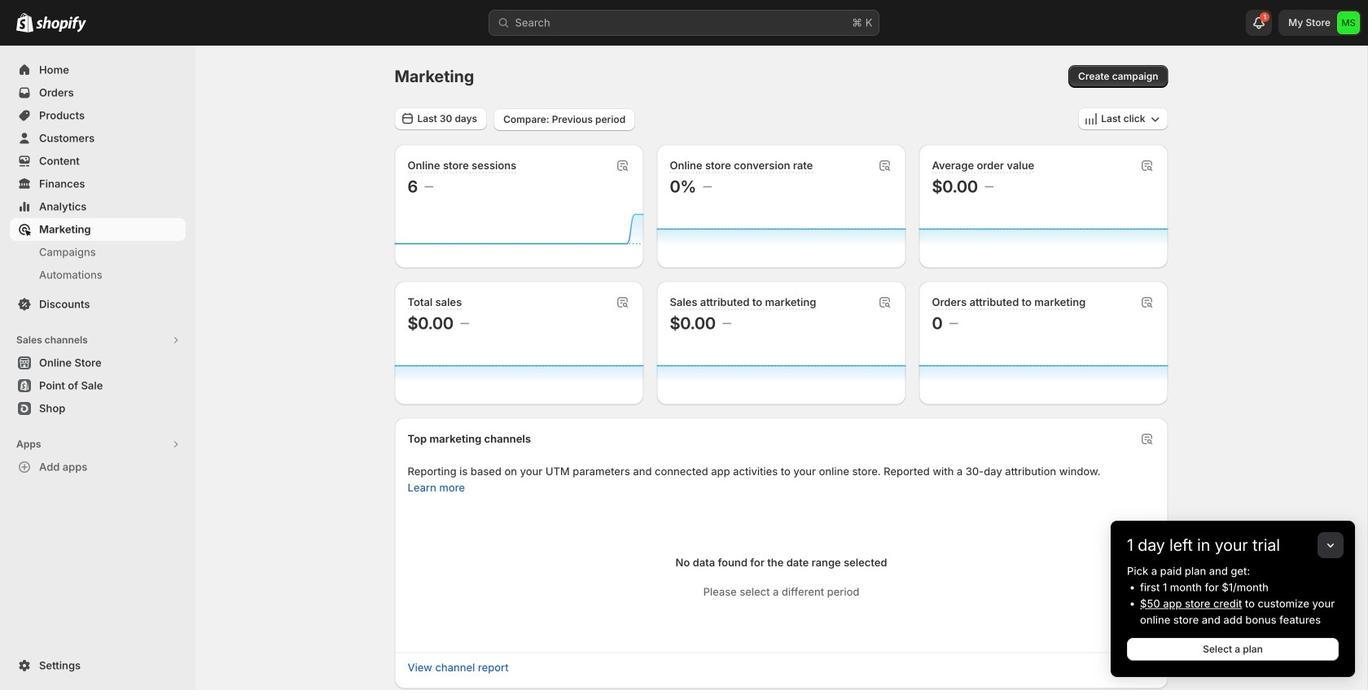 Task type: vqa. For each thing, say whether or not it's contained in the screenshot.
Shopify "image"
yes



Task type: describe. For each thing, give the bounding box(es) containing it.
my store image
[[1338, 11, 1360, 34]]

0 horizontal spatial shopify image
[[16, 13, 33, 32]]



Task type: locate. For each thing, give the bounding box(es) containing it.
1 horizontal spatial shopify image
[[36, 16, 86, 32]]

shopify image
[[16, 13, 33, 32], [36, 16, 86, 32]]



